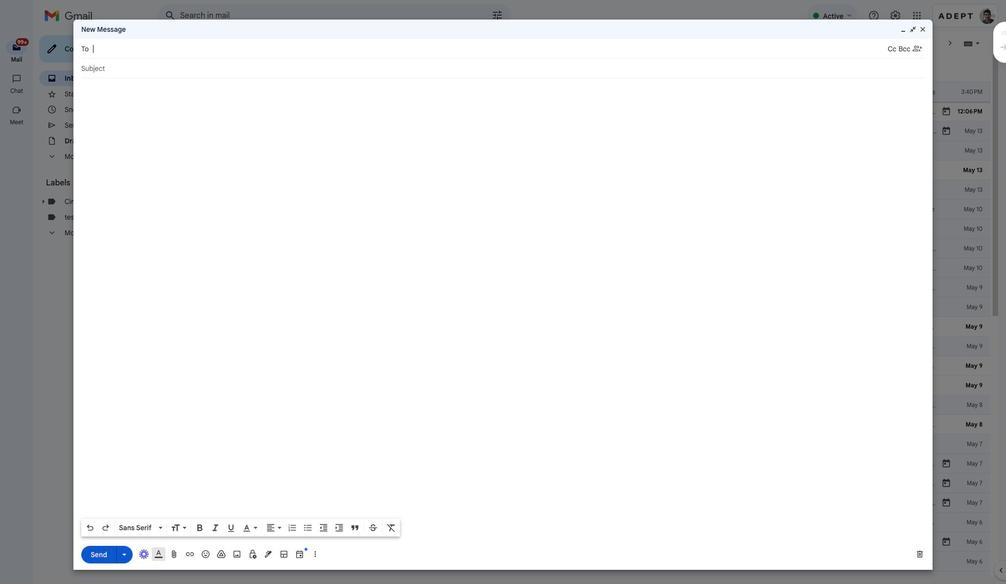 Task type: vqa. For each thing, say whether or not it's contained in the screenshot.
Close icon
yes



Task type: locate. For each thing, give the bounding box(es) containing it.
tab list
[[159, 55, 991, 82]]

navigation
[[0, 31, 34, 585]]

mail, 862 unread messages image
[[12, 40, 27, 50]]

23 row from the top
[[159, 513, 991, 533]]

21 row from the top
[[159, 474, 991, 494]]

underline ‪(⌘u)‬ image
[[226, 524, 236, 534]]

advanced search options image
[[488, 5, 507, 25]]

minimize image
[[900, 25, 908, 33]]

redo ‪(⌘y)‬ image
[[101, 524, 111, 533]]

updates tab
[[407, 55, 530, 82]]

6 row from the top
[[159, 180, 991, 200]]

discard draft ‪(⌘⇧d)‬ image
[[915, 550, 925, 560]]

To recipients text field
[[93, 40, 888, 58]]

remove formatting ‪(⌘\)‬ image
[[386, 524, 396, 533]]

7 row from the top
[[159, 200, 991, 219]]

attach files image
[[169, 550, 179, 560]]

bulleted list ‪(⌘⇧8)‬ image
[[303, 524, 313, 533]]

option inside formatting options toolbar
[[117, 524, 157, 533]]

numbered list ‪(⌘⇧7)‬ image
[[288, 524, 297, 533]]

Message Body text field
[[81, 83, 925, 517]]

settings image
[[890, 10, 902, 22]]

primary tab
[[159, 55, 282, 82]]

10 row from the top
[[159, 259, 991, 278]]

12 row from the top
[[159, 298, 991, 317]]

quote ‪(⌘⇧9)‬ image
[[350, 524, 360, 533]]

more options image
[[313, 550, 318, 560]]

row
[[159, 82, 991, 102], [159, 102, 991, 121], [159, 121, 991, 141], [159, 141, 991, 161], [159, 161, 991, 180], [159, 180, 991, 200], [159, 200, 991, 219], [159, 219, 991, 239], [159, 239, 991, 259], [159, 259, 991, 278], [159, 278, 991, 298], [159, 298, 991, 317], [159, 317, 991, 337], [159, 337, 991, 357], [159, 357, 991, 376], [159, 376, 991, 396], [159, 396, 991, 415], [159, 415, 991, 435], [159, 435, 991, 455], [159, 455, 991, 474], [159, 474, 991, 494], [159, 494, 991, 513], [159, 513, 991, 533], [159, 533, 991, 553], [159, 553, 991, 572], [159, 572, 991, 585]]

close image
[[919, 25, 927, 33]]

16 row from the top
[[159, 376, 991, 396]]

more send options image
[[120, 550, 129, 560]]

italic ‪(⌘i)‬ image
[[211, 524, 220, 533]]

11 row from the top
[[159, 278, 991, 298]]

option
[[117, 524, 157, 533]]

select a layout image
[[279, 550, 289, 560]]

heading
[[0, 56, 33, 64], [0, 87, 33, 95], [0, 119, 33, 126], [46, 178, 139, 188]]

Subject field
[[81, 64, 925, 73]]

2 row from the top
[[159, 102, 991, 121]]

formatting options toolbar
[[81, 520, 400, 537]]

search in mail image
[[162, 7, 179, 24]]

20 row from the top
[[159, 455, 991, 474]]

15 row from the top
[[159, 357, 991, 376]]

Search in mail search field
[[159, 4, 511, 27]]

5 row from the top
[[159, 161, 991, 180]]

main content
[[159, 55, 991, 585]]

older image
[[946, 38, 956, 48]]

14 row from the top
[[159, 337, 991, 357]]

pop out image
[[910, 25, 917, 33]]

bold ‪(⌘b)‬ image
[[195, 524, 205, 533]]

insert emoji ‪(⌘⇧2)‬ image
[[201, 550, 211, 560]]

promotions, 3 new messages, tab
[[283, 55, 406, 82]]

8 row from the top
[[159, 219, 991, 239]]

24 row from the top
[[159, 533, 991, 553]]

dialog
[[73, 20, 933, 571]]

strikethrough ‪(⌘⇧x)‬ image
[[368, 524, 378, 533]]

17 row from the top
[[159, 396, 991, 415]]



Task type: describe. For each thing, give the bounding box(es) containing it.
insert signature image
[[264, 550, 273, 560]]

indent less ‪(⌘[)‬ image
[[319, 524, 329, 533]]

3 row from the top
[[159, 121, 991, 141]]

13 row from the top
[[159, 317, 991, 337]]

26 row from the top
[[159, 572, 991, 585]]

18 row from the top
[[159, 415, 991, 435]]

set up a time to meet image
[[295, 550, 305, 560]]

4 row from the top
[[159, 141, 991, 161]]

gmail image
[[44, 6, 97, 25]]

1 row from the top
[[159, 82, 991, 102]]

undo ‪(⌘z)‬ image
[[85, 524, 95, 533]]

toggle confidential mode image
[[248, 550, 258, 560]]

9 row from the top
[[159, 239, 991, 259]]

insert photo image
[[232, 550, 242, 560]]

25 row from the top
[[159, 553, 991, 572]]

insert files using drive image
[[217, 550, 226, 560]]

19 row from the top
[[159, 435, 991, 455]]

insert link ‪(⌘k)‬ image
[[185, 550, 195, 560]]

refresh image
[[196, 38, 206, 48]]

22 row from the top
[[159, 494, 991, 513]]

indent more ‪(⌘])‬ image
[[335, 524, 344, 533]]



